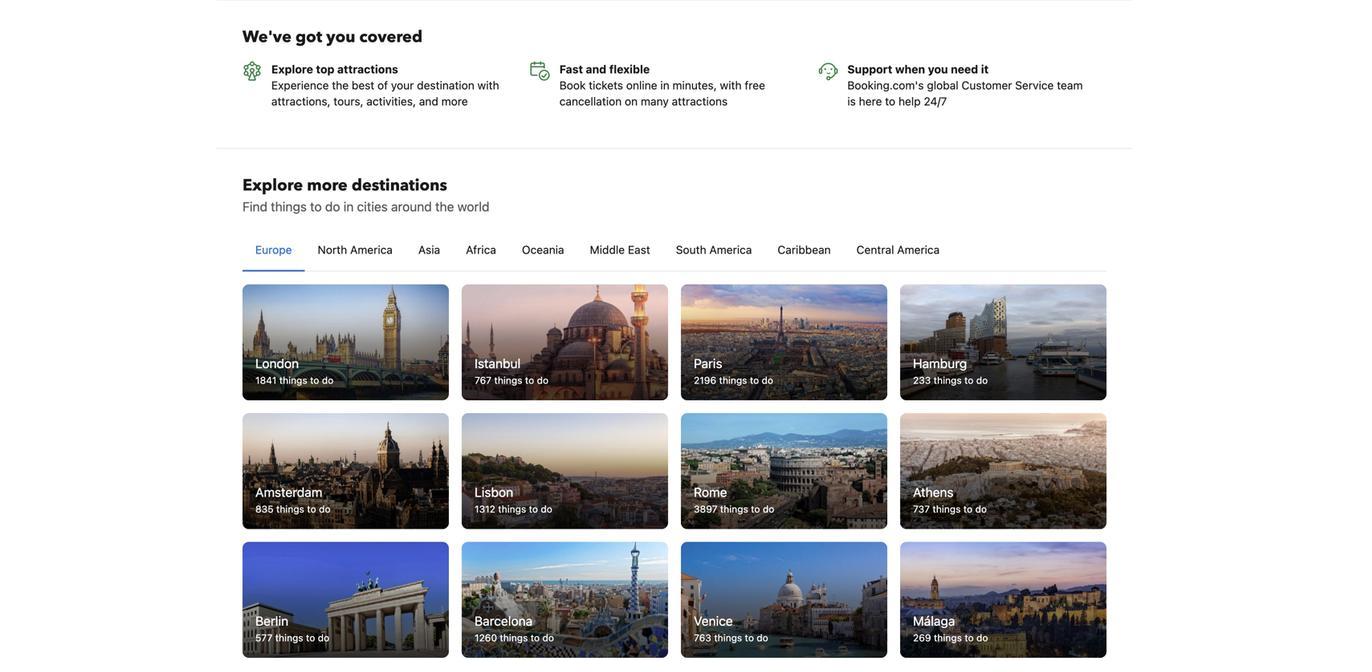 Task type: locate. For each thing, give the bounding box(es) containing it.
do right '1312' at the left bottom of page
[[541, 504, 552, 515]]

attractions up best
[[337, 62, 398, 76]]

explore inside explore more destinations find things to do in cities around the world
[[243, 174, 303, 197]]

with inside fast and flexible book tickets online in minutes, with free cancellation on many attractions
[[720, 79, 742, 92]]

0 horizontal spatial you
[[326, 26, 355, 48]]

to right '1312' at the left bottom of page
[[529, 504, 538, 515]]

europe
[[255, 243, 292, 256]]

experience
[[271, 79, 329, 92]]

here
[[859, 95, 882, 108]]

do inside paris 2196 things to do
[[762, 375, 773, 386]]

athens image
[[900, 414, 1107, 530]]

it
[[981, 62, 989, 76]]

berlin image
[[243, 543, 449, 659]]

and up tickets on the top left of the page
[[586, 62, 607, 76]]

attractions down 'minutes,'
[[672, 95, 728, 108]]

things down "berlin"
[[275, 633, 303, 644]]

1 vertical spatial you
[[928, 62, 948, 76]]

1 horizontal spatial more
[[441, 95, 468, 108]]

hamburg 233 things to do
[[913, 356, 988, 386]]

do right 3897 in the bottom of the page
[[763, 504, 775, 515]]

global
[[927, 79, 959, 92]]

tickets
[[589, 79, 623, 92]]

things inside hamburg 233 things to do
[[934, 375, 962, 386]]

0 horizontal spatial and
[[419, 95, 438, 108]]

to right 737
[[964, 504, 973, 515]]

1 horizontal spatial and
[[586, 62, 607, 76]]

2 horizontal spatial america
[[897, 243, 940, 256]]

london
[[255, 356, 299, 371]]

0 vertical spatial the
[[332, 79, 349, 92]]

you up "global"
[[928, 62, 948, 76]]

to inside hamburg 233 things to do
[[965, 375, 974, 386]]

1 horizontal spatial the
[[435, 199, 454, 214]]

rome 3897 things to do
[[694, 485, 775, 515]]

more
[[441, 95, 468, 108], [307, 174, 348, 197]]

1 horizontal spatial with
[[720, 79, 742, 92]]

things down london on the left
[[279, 375, 307, 386]]

to inside 'barcelona 1260 things to do'
[[531, 633, 540, 644]]

explore
[[271, 62, 313, 76], [243, 174, 303, 197]]

do inside hamburg 233 things to do
[[976, 375, 988, 386]]

0 horizontal spatial in
[[344, 199, 354, 214]]

africa
[[466, 243, 496, 256]]

in inside explore more destinations find things to do in cities around the world
[[344, 199, 354, 214]]

to for venice
[[745, 633, 754, 644]]

to right 763
[[745, 633, 754, 644]]

things down amsterdam
[[276, 504, 304, 515]]

london image
[[243, 285, 449, 401]]

to down hamburg
[[965, 375, 974, 386]]

things down the "málaga" in the right bottom of the page
[[934, 633, 962, 644]]

do right 763
[[757, 633, 768, 644]]

with left free
[[720, 79, 742, 92]]

things down barcelona
[[500, 633, 528, 644]]

0 horizontal spatial more
[[307, 174, 348, 197]]

activities,
[[367, 95, 416, 108]]

1 vertical spatial explore
[[243, 174, 303, 197]]

we've
[[243, 26, 292, 48]]

to down amsterdam
[[307, 504, 316, 515]]

hamburg
[[913, 356, 967, 371]]

things inside berlin 577 things to do
[[275, 633, 303, 644]]

fast and flexible book tickets online in minutes, with free cancellation on many attractions
[[560, 62, 765, 108]]

north america button
[[305, 229, 406, 271]]

do inside athens 737 things to do
[[975, 504, 987, 515]]

amsterdam image
[[243, 414, 449, 530]]

0 vertical spatial you
[[326, 26, 355, 48]]

1 horizontal spatial in
[[660, 79, 670, 92]]

the up tours,
[[332, 79, 349, 92]]

do right 2196
[[762, 375, 773, 386]]

things down lisbon
[[498, 504, 526, 515]]

to inside athens 737 things to do
[[964, 504, 973, 515]]

things right the find
[[271, 199, 307, 214]]

málaga 269 things to do
[[913, 614, 988, 644]]

0 vertical spatial more
[[441, 95, 468, 108]]

737
[[913, 504, 930, 515]]

1 horizontal spatial america
[[710, 243, 752, 256]]

do inside málaga 269 things to do
[[977, 633, 988, 644]]

things inside málaga 269 things to do
[[934, 633, 962, 644]]

america right north
[[350, 243, 393, 256]]

1 america from the left
[[350, 243, 393, 256]]

to right 577
[[306, 633, 315, 644]]

things inside amsterdam 835 things to do
[[276, 504, 304, 515]]

1 horizontal spatial you
[[928, 62, 948, 76]]

paris
[[694, 356, 722, 371]]

istanbul 767 things to do
[[475, 356, 549, 386]]

the
[[332, 79, 349, 92], [435, 199, 454, 214]]

things
[[271, 199, 307, 214], [279, 375, 307, 386], [494, 375, 522, 386], [719, 375, 747, 386], [934, 375, 962, 386], [276, 504, 304, 515], [498, 504, 526, 515], [720, 504, 748, 515], [933, 504, 961, 515], [275, 633, 303, 644], [500, 633, 528, 644], [714, 633, 742, 644], [934, 633, 962, 644]]

1 with from the left
[[478, 79, 499, 92]]

with right destination
[[478, 79, 499, 92]]

more up north
[[307, 174, 348, 197]]

things down venice
[[714, 633, 742, 644]]

2 with from the left
[[720, 79, 742, 92]]

1 vertical spatial more
[[307, 174, 348, 197]]

america right central
[[897, 243, 940, 256]]

to for athens
[[964, 504, 973, 515]]

to for paris
[[750, 375, 759, 386]]

tours,
[[334, 95, 363, 108]]

to for rome
[[751, 504, 760, 515]]

explore for explore top attractions
[[271, 62, 313, 76]]

we've got you covered
[[243, 26, 423, 48]]

do inside lisbon 1312 things to do
[[541, 504, 552, 515]]

america right south
[[710, 243, 752, 256]]

middle
[[590, 243, 625, 256]]

to inside málaga 269 things to do
[[965, 633, 974, 644]]

do inside amsterdam 835 things to do
[[319, 504, 331, 515]]

to right 1841
[[310, 375, 319, 386]]

minutes,
[[673, 79, 717, 92]]

things for rome
[[720, 504, 748, 515]]

things inside 'barcelona 1260 things to do'
[[500, 633, 528, 644]]

you for when
[[928, 62, 948, 76]]

oceania
[[522, 243, 564, 256]]

0 vertical spatial attractions
[[337, 62, 398, 76]]

do for istanbul
[[537, 375, 549, 386]]

to inside london 1841 things to do
[[310, 375, 319, 386]]

things inside istanbul 767 things to do
[[494, 375, 522, 386]]

explore up experience
[[271, 62, 313, 76]]

london 1841 things to do
[[255, 356, 334, 386]]

0 horizontal spatial america
[[350, 243, 393, 256]]

your
[[391, 79, 414, 92]]

on
[[625, 95, 638, 108]]

venice image
[[681, 543, 887, 659]]

things inside paris 2196 things to do
[[719, 375, 747, 386]]

venice
[[694, 614, 733, 629]]

you right got in the left of the page
[[326, 26, 355, 48]]

do inside 'barcelona 1260 things to do'
[[542, 633, 554, 644]]

things for venice
[[714, 633, 742, 644]]

do down amsterdam
[[319, 504, 331, 515]]

to inside berlin 577 things to do
[[306, 633, 315, 644]]

in up many
[[660, 79, 670, 92]]

to right 269
[[965, 633, 974, 644]]

explore up the find
[[243, 174, 303, 197]]

got
[[296, 26, 322, 48]]

1312
[[475, 504, 495, 515]]

do right 1260
[[542, 633, 554, 644]]

explore top attractions experience the best of your destination with attractions, tours, activities, and more
[[271, 62, 499, 108]]

do inside istanbul 767 things to do
[[537, 375, 549, 386]]

things inside lisbon 1312 things to do
[[498, 504, 526, 515]]

do inside london 1841 things to do
[[322, 375, 334, 386]]

things inside venice 763 things to do
[[714, 633, 742, 644]]

1 vertical spatial the
[[435, 199, 454, 214]]

things down istanbul on the left of the page
[[494, 375, 522, 386]]

to inside the support when you need it booking.com's global customer service team is here to help 24/7
[[885, 95, 896, 108]]

top
[[316, 62, 334, 76]]

0 horizontal spatial with
[[478, 79, 499, 92]]

istanbul
[[475, 356, 521, 371]]

need
[[951, 62, 978, 76]]

things right 3897 in the bottom of the page
[[720, 504, 748, 515]]

to inside lisbon 1312 things to do
[[529, 504, 538, 515]]

america for central america
[[897, 243, 940, 256]]

lisbon image
[[462, 414, 668, 530]]

america inside "button"
[[350, 243, 393, 256]]

middle east button
[[577, 229, 663, 271]]

to for lisbon
[[529, 504, 538, 515]]

0 horizontal spatial attractions
[[337, 62, 398, 76]]

america for south america
[[710, 243, 752, 256]]

things right 2196
[[719, 375, 747, 386]]

1841
[[255, 375, 277, 386]]

do
[[325, 199, 340, 214], [322, 375, 334, 386], [537, 375, 549, 386], [762, 375, 773, 386], [976, 375, 988, 386], [319, 504, 331, 515], [541, 504, 552, 515], [763, 504, 775, 515], [975, 504, 987, 515], [318, 633, 329, 644], [542, 633, 554, 644], [757, 633, 768, 644], [977, 633, 988, 644]]

to down barcelona
[[531, 633, 540, 644]]

to inside venice 763 things to do
[[745, 633, 754, 644]]

do right 577
[[318, 633, 329, 644]]

to inside istanbul 767 things to do
[[525, 375, 534, 386]]

you inside the support when you need it booking.com's global customer service team is here to help 24/7
[[928, 62, 948, 76]]

rome image
[[681, 414, 887, 530]]

do inside berlin 577 things to do
[[318, 633, 329, 644]]

things down hamburg
[[934, 375, 962, 386]]

the left world
[[435, 199, 454, 214]]

booking.com's
[[848, 79, 924, 92]]

attractions
[[337, 62, 398, 76], [672, 95, 728, 108]]

hamburg image
[[900, 285, 1107, 401]]

do for athens
[[975, 504, 987, 515]]

explore inside explore top attractions experience the best of your destination with attractions, tours, activities, and more
[[271, 62, 313, 76]]

and
[[586, 62, 607, 76], [419, 95, 438, 108]]

do inside rome 3897 things to do
[[763, 504, 775, 515]]

support
[[848, 62, 893, 76]]

24/7
[[924, 95, 947, 108]]

2 america from the left
[[710, 243, 752, 256]]

things inside explore more destinations find things to do in cities around the world
[[271, 199, 307, 214]]

things for berlin
[[275, 633, 303, 644]]

1 vertical spatial in
[[344, 199, 354, 214]]

1 horizontal spatial attractions
[[672, 95, 728, 108]]

0 vertical spatial explore
[[271, 62, 313, 76]]

3 america from the left
[[897, 243, 940, 256]]

do right 767
[[537, 375, 549, 386]]

things down athens
[[933, 504, 961, 515]]

to inside amsterdam 835 things to do
[[307, 504, 316, 515]]

do for amsterdam
[[319, 504, 331, 515]]

online
[[626, 79, 657, 92]]

more down destination
[[441, 95, 468, 108]]

to right 767
[[525, 375, 534, 386]]

in left 'cities'
[[344, 199, 354, 214]]

2196
[[694, 375, 716, 386]]

things inside london 1841 things to do
[[279, 375, 307, 386]]

0 horizontal spatial the
[[332, 79, 349, 92]]

oceania button
[[509, 229, 577, 271]]

in
[[660, 79, 670, 92], [344, 199, 354, 214]]

you
[[326, 26, 355, 48], [928, 62, 948, 76]]

things inside athens 737 things to do
[[933, 504, 961, 515]]

do right 1841
[[322, 375, 334, 386]]

north
[[318, 243, 347, 256]]

do left 'cities'
[[325, 199, 340, 214]]

to up north
[[310, 199, 322, 214]]

do for lisbon
[[541, 504, 552, 515]]

central america
[[857, 243, 940, 256]]

to right 2196
[[750, 375, 759, 386]]

1 vertical spatial attractions
[[672, 95, 728, 108]]

do right 269
[[977, 633, 988, 644]]

to inside paris 2196 things to do
[[750, 375, 759, 386]]

0 vertical spatial and
[[586, 62, 607, 76]]

things inside rome 3897 things to do
[[720, 504, 748, 515]]

to right 3897 in the bottom of the page
[[751, 504, 760, 515]]

caribbean
[[778, 243, 831, 256]]

0 vertical spatial in
[[660, 79, 670, 92]]

do right 233
[[976, 375, 988, 386]]

destination
[[417, 79, 475, 92]]

do for paris
[[762, 375, 773, 386]]

do inside venice 763 things to do
[[757, 633, 768, 644]]

with
[[478, 79, 499, 92], [720, 79, 742, 92]]

things for athens
[[933, 504, 961, 515]]

things for london
[[279, 375, 307, 386]]

do right 737
[[975, 504, 987, 515]]

tab list
[[243, 229, 1107, 272]]

to for málaga
[[965, 633, 974, 644]]

and down destination
[[419, 95, 438, 108]]

many
[[641, 95, 669, 108]]

amsterdam
[[255, 485, 322, 500]]

to inside rome 3897 things to do
[[751, 504, 760, 515]]

athens 737 things to do
[[913, 485, 987, 515]]

to down the booking.com's
[[885, 95, 896, 108]]

1 vertical spatial and
[[419, 95, 438, 108]]

233
[[913, 375, 931, 386]]

attractions inside fast and flexible book tickets online in minutes, with free cancellation on many attractions
[[672, 95, 728, 108]]



Task type: describe. For each thing, give the bounding box(es) containing it.
book
[[560, 79, 586, 92]]

the inside explore more destinations find things to do in cities around the world
[[435, 199, 454, 214]]

barcelona image
[[462, 543, 668, 659]]

team
[[1057, 79, 1083, 92]]

do for hamburg
[[976, 375, 988, 386]]

north america
[[318, 243, 393, 256]]

to for berlin
[[306, 633, 315, 644]]

asia button
[[406, 229, 453, 271]]

free
[[745, 79, 765, 92]]

cancellation
[[560, 95, 622, 108]]

paris image
[[681, 285, 887, 401]]

767
[[475, 375, 492, 386]]

south america
[[676, 243, 752, 256]]

cities
[[357, 199, 388, 214]]

things for paris
[[719, 375, 747, 386]]

to for london
[[310, 375, 319, 386]]

paris 2196 things to do
[[694, 356, 773, 386]]

flexible
[[609, 62, 650, 76]]

do for venice
[[757, 633, 768, 644]]

things for barcelona
[[500, 633, 528, 644]]

attractions,
[[271, 95, 331, 108]]

amsterdam 835 things to do
[[255, 485, 331, 515]]

835
[[255, 504, 274, 515]]

asia
[[418, 243, 440, 256]]

istanbul image
[[462, 285, 668, 401]]

service
[[1015, 79, 1054, 92]]

barcelona
[[475, 614, 533, 629]]

support when you need it booking.com's global customer service team is here to help 24/7
[[848, 62, 1083, 108]]

east
[[628, 243, 650, 256]]

help
[[899, 95, 921, 108]]

do for london
[[322, 375, 334, 386]]

to for amsterdam
[[307, 504, 316, 515]]

in inside fast and flexible book tickets online in minutes, with free cancellation on many attractions
[[660, 79, 670, 92]]

1260
[[475, 633, 497, 644]]

to for hamburg
[[965, 375, 974, 386]]

around
[[391, 199, 432, 214]]

things for lisbon
[[498, 504, 526, 515]]

when
[[895, 62, 925, 76]]

athens
[[913, 485, 954, 500]]

world
[[457, 199, 490, 214]]

to for barcelona
[[531, 633, 540, 644]]

middle east
[[590, 243, 650, 256]]

attractions inside explore top attractions experience the best of your destination with attractions, tours, activities, and more
[[337, 62, 398, 76]]

south america button
[[663, 229, 765, 271]]

do for barcelona
[[542, 633, 554, 644]]

is
[[848, 95, 856, 108]]

to for istanbul
[[525, 375, 534, 386]]

find
[[243, 199, 267, 214]]

barcelona 1260 things to do
[[475, 614, 554, 644]]

lisbon
[[475, 485, 513, 500]]

things for amsterdam
[[276, 504, 304, 515]]

269
[[913, 633, 931, 644]]

fast
[[560, 62, 583, 76]]

lisbon 1312 things to do
[[475, 485, 552, 515]]

and inside explore top attractions experience the best of your destination with attractions, tours, activities, and more
[[419, 95, 438, 108]]

the inside explore top attractions experience the best of your destination with attractions, tours, activities, and more
[[332, 79, 349, 92]]

do for berlin
[[318, 633, 329, 644]]

rome
[[694, 485, 727, 500]]

do inside explore more destinations find things to do in cities around the world
[[325, 199, 340, 214]]

explore more destinations find things to do in cities around the world
[[243, 174, 490, 214]]

things for málaga
[[934, 633, 962, 644]]

explore for explore more destinations
[[243, 174, 303, 197]]

more inside explore top attractions experience the best of your destination with attractions, tours, activities, and more
[[441, 95, 468, 108]]

berlin 577 things to do
[[255, 614, 329, 644]]

763
[[694, 633, 711, 644]]

things for istanbul
[[494, 375, 522, 386]]

málaga image
[[900, 543, 1107, 659]]

of
[[378, 79, 388, 92]]

577
[[255, 633, 273, 644]]

málaga
[[913, 614, 955, 629]]

america for north america
[[350, 243, 393, 256]]

central america button
[[844, 229, 953, 271]]

best
[[352, 79, 374, 92]]

tab list containing europe
[[243, 229, 1107, 272]]

do for málaga
[[977, 633, 988, 644]]

africa button
[[453, 229, 509, 271]]

destinations
[[352, 174, 447, 197]]

customer
[[962, 79, 1012, 92]]

do for rome
[[763, 504, 775, 515]]

central
[[857, 243, 894, 256]]

more inside explore more destinations find things to do in cities around the world
[[307, 174, 348, 197]]

covered
[[359, 26, 423, 48]]

caribbean button
[[765, 229, 844, 271]]

south
[[676, 243, 706, 256]]

berlin
[[255, 614, 288, 629]]

venice 763 things to do
[[694, 614, 768, 644]]

europe button
[[243, 229, 305, 271]]

to inside explore more destinations find things to do in cities around the world
[[310, 199, 322, 214]]

and inside fast and flexible book tickets online in minutes, with free cancellation on many attractions
[[586, 62, 607, 76]]

you for got
[[326, 26, 355, 48]]

things for hamburg
[[934, 375, 962, 386]]

3897
[[694, 504, 718, 515]]

with inside explore top attractions experience the best of your destination with attractions, tours, activities, and more
[[478, 79, 499, 92]]



Task type: vqa. For each thing, say whether or not it's contained in the screenshot.


